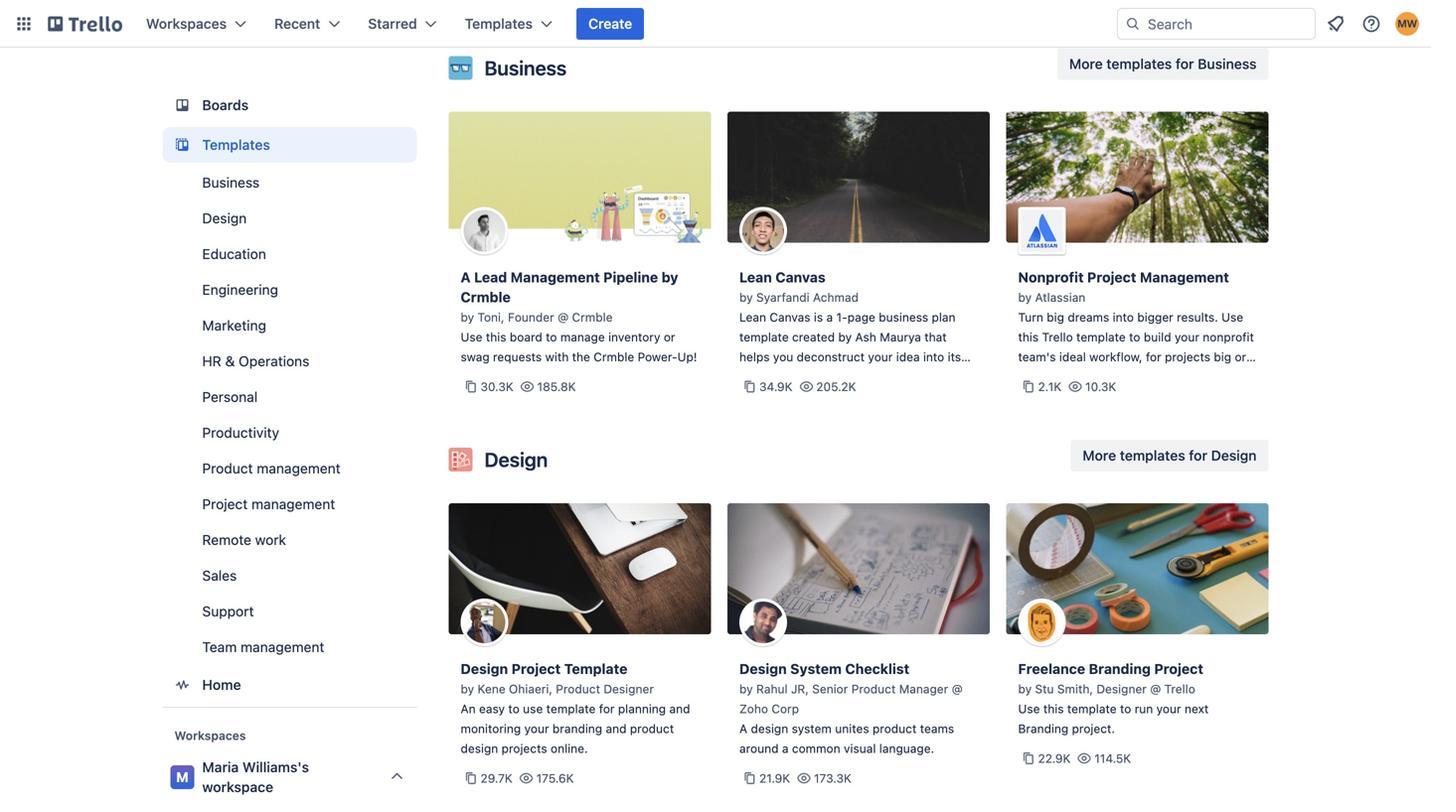 Task type: vqa. For each thing, say whether or not it's contained in the screenshot.


Task type: describe. For each thing, give the bounding box(es) containing it.
maria
[[202, 760, 239, 776]]

1 vertical spatial branding
[[1018, 722, 1069, 736]]

design inside design system checklist by rahul jr, senior product manager @ zoho corp a design system unites product teams around a common visual language.
[[751, 722, 788, 736]]

use
[[523, 703, 543, 717]]

project management
[[202, 496, 335, 513]]

support link
[[162, 596, 417, 628]]

0 vertical spatial and
[[669, 703, 690, 717]]

home
[[202, 677, 241, 694]]

atlassian
[[1035, 291, 1086, 305]]

designer inside the freelance branding project by stu smith, designer @ trello use this template to run your next branding project.
[[1096, 683, 1147, 697]]

marketing link
[[162, 310, 417, 342]]

205.2k
[[816, 380, 856, 394]]

you
[[773, 350, 793, 364]]

management for team management
[[241, 640, 324, 656]]

more for design
[[1083, 448, 1116, 464]]

into inside lean canvas by syarfandi achmad lean canvas is a 1-page business plan template created by ash maurya that helps you deconstruct your idea into its key assumptions.
[[923, 350, 944, 364]]

design inside the design project template by kene ohiaeri, product designer an easy to use template for planning and monitoring your branding and product design projects online.
[[461, 742, 498, 756]]

hr & operations
[[202, 353, 309, 370]]

templates for business
[[1106, 56, 1172, 72]]

use for nonprofit project management
[[1222, 311, 1243, 324]]

1 vertical spatial big
[[1214, 350, 1231, 364]]

results.
[[1177, 311, 1218, 324]]

teams
[[920, 722, 954, 736]]

board
[[510, 330, 542, 344]]

stu smith, designer @ trello image
[[1018, 599, 1066, 647]]

by inside design system checklist by rahul jr, senior product manager @ zoho corp a design system unites product teams around a common visual language.
[[739, 683, 753, 697]]

management for project management
[[251, 496, 335, 513]]

board image
[[170, 93, 194, 117]]

2 lean from the top
[[739, 311, 766, 324]]

founder
[[508, 311, 554, 324]]

recent
[[274, 15, 320, 32]]

more templates for design
[[1083, 448, 1257, 464]]

pipeline
[[603, 269, 658, 286]]

engineering
[[202, 282, 278, 298]]

home image
[[170, 674, 194, 698]]

to inside the freelance branding project by stu smith, designer @ trello use this template to run your next branding project.
[[1120, 703, 1131, 717]]

toni,
[[478, 311, 504, 324]]

boards link
[[162, 87, 417, 123]]

business
[[879, 311, 928, 324]]

education
[[202, 246, 266, 262]]

online.
[[551, 742, 588, 756]]

design link
[[162, 203, 417, 235]]

to inside nonprofit project management by atlassian turn big dreams into bigger results. use this trello template to build your nonprofit team's ideal workflow, for projects big or small.
[[1129, 330, 1140, 344]]

project up remote
[[202, 496, 248, 513]]

by inside the freelance branding project by stu smith, designer @ trello use this template to run your next branding project.
[[1018, 683, 1032, 697]]

kene ohiaeri, product designer image
[[461, 599, 508, 647]]

to inside "a lead management pipeline by crmble by toni, founder @ crmble use this board to manage inventory or swag requests with the crmble power-up!"
[[546, 330, 557, 344]]

1 lean from the top
[[739, 269, 772, 286]]

visual
[[844, 742, 876, 756]]

run
[[1135, 703, 1153, 717]]

is
[[814, 311, 823, 324]]

assumptions.
[[762, 370, 837, 384]]

small.
[[1018, 370, 1051, 384]]

or inside nonprofit project management by atlassian turn big dreams into bigger results. use this trello template to build your nonprofit team's ideal workflow, for projects big or small.
[[1235, 350, 1246, 364]]

use for a lead management pipeline by crmble
[[461, 330, 482, 344]]

requests
[[493, 350, 542, 364]]

remote work link
[[162, 525, 417, 557]]

this for crmble
[[486, 330, 506, 344]]

unites
[[835, 722, 869, 736]]

boards
[[202, 97, 249, 113]]

into inside nonprofit project management by atlassian turn big dreams into bigger results. use this trello template to build your nonprofit team's ideal workflow, for projects big or small.
[[1113, 311, 1134, 324]]

hr
[[202, 353, 221, 370]]

design inside button
[[1211, 448, 1257, 464]]

template inside lean canvas by syarfandi achmad lean canvas is a 1-page business plan template created by ash maurya that helps you deconstruct your idea into its key assumptions.
[[739, 330, 789, 344]]

maurya
[[880, 330, 921, 344]]

management for product management
[[257, 461, 340, 477]]

114.5k
[[1094, 752, 1131, 766]]

trello inside nonprofit project management by atlassian turn big dreams into bigger results. use this trello template to build your nonprofit team's ideal workflow, for projects big or small.
[[1042, 330, 1073, 344]]

21.9k
[[759, 772, 790, 786]]

deconstruct
[[797, 350, 865, 364]]

or inside "a lead management pipeline by crmble by toni, founder @ crmble use this board to manage inventory or swag requests with the crmble power-up!"
[[664, 330, 675, 344]]

1 vertical spatial workspaces
[[174, 729, 246, 743]]

by left the toni,
[[461, 311, 474, 324]]

inventory
[[608, 330, 660, 344]]

remote work
[[202, 532, 286, 549]]

checklist
[[845, 661, 910, 678]]

by inside nonprofit project management by atlassian turn big dreams into bigger results. use this trello template to build your nonprofit team's ideal workflow, for projects big or small.
[[1018, 291, 1032, 305]]

its
[[948, 350, 961, 364]]

syarfandi
[[756, 291, 810, 305]]

product management link
[[162, 453, 417, 485]]

around
[[739, 742, 779, 756]]

for inside nonprofit project management by atlassian turn big dreams into bigger results. use this trello template to build your nonprofit team's ideal workflow, for projects big or small.
[[1146, 350, 1161, 364]]

starred
[[368, 15, 417, 32]]

trello inside the freelance branding project by stu smith, designer @ trello use this template to run your next branding project.
[[1164, 683, 1195, 697]]

ideal
[[1059, 350, 1086, 364]]

workspaces inside "popup button"
[[146, 15, 227, 32]]

key
[[739, 370, 759, 384]]

by inside the design project template by kene ohiaeri, product designer an easy to use template for planning and monitoring your branding and product design projects online.
[[461, 683, 474, 697]]

dreams
[[1068, 311, 1109, 324]]

workspaces button
[[134, 8, 258, 40]]

1 vertical spatial canvas
[[770, 311, 810, 324]]

1-
[[836, 311, 847, 324]]

product inside design system checklist by rahul jr, senior product manager @ zoho corp a design system unites product teams around a common visual language.
[[873, 722, 917, 736]]

more templates for business button
[[1057, 48, 1269, 80]]

up!
[[677, 350, 697, 364]]

a inside design system checklist by rahul jr, senior product manager @ zoho corp a design system unites product teams around a common visual language.
[[739, 722, 747, 736]]

this for turn
[[1018, 330, 1039, 344]]

0 horizontal spatial big
[[1047, 311, 1064, 324]]

zoho
[[739, 703, 768, 717]]

0 vertical spatial canvas
[[775, 269, 826, 286]]

0 vertical spatial crmble
[[461, 289, 511, 306]]

your inside the freelance branding project by stu smith, designer @ trello use this template to run your next branding project.
[[1156, 703, 1181, 717]]

smith,
[[1057, 683, 1093, 697]]

management for project
[[1140, 269, 1229, 286]]

0 vertical spatial branding
[[1089, 661, 1151, 678]]

nonprofit
[[1018, 269, 1084, 286]]

0 notifications image
[[1324, 12, 1348, 36]]

page
[[847, 311, 875, 324]]

engineering link
[[162, 274, 417, 306]]

maria williams (mariawilliams94) image
[[1395, 12, 1419, 36]]

productivity
[[202, 425, 279, 441]]

nonprofit
[[1203, 330, 1254, 344]]

1 horizontal spatial business
[[484, 56, 567, 80]]

by down "1-"
[[838, 330, 852, 344]]

freelance branding project by stu smith, designer @ trello use this template to run your next branding project.
[[1018, 661, 1209, 736]]

your inside the design project template by kene ohiaeri, product designer an easy to use template for planning and monitoring your branding and product design projects online.
[[524, 722, 549, 736]]

2.1k
[[1038, 380, 1062, 394]]

30.3k
[[481, 380, 514, 394]]

language.
[[879, 742, 934, 756]]

by left syarfandi
[[739, 291, 753, 305]]

a inside lean canvas by syarfandi achmad lean canvas is a 1-page business plan template created by ash maurya that helps you deconstruct your idea into its key assumptions.
[[826, 311, 833, 324]]

sales link
[[162, 561, 417, 592]]

senior
[[812, 683, 848, 697]]

your inside nonprofit project management by atlassian turn big dreams into bigger results. use this trello template to build your nonprofit team's ideal workflow, for projects big or small.
[[1175, 330, 1199, 344]]

freelance
[[1018, 661, 1085, 678]]

product inside the design project template by kene ohiaeri, product designer an easy to use template for planning and monitoring your branding and product design projects online.
[[556, 683, 600, 697]]

team
[[202, 640, 237, 656]]



Task type: locate. For each thing, give the bounding box(es) containing it.
management inside nonprofit project management by atlassian turn big dreams into bigger results. use this trello template to build your nonprofit team's ideal workflow, for projects big or small.
[[1140, 269, 1229, 286]]

planning
[[618, 703, 666, 717]]

m
[[176, 770, 189, 786]]

workspaces up board icon on the top left of the page
[[146, 15, 227, 32]]

template up 'branding'
[[546, 703, 596, 717]]

@ up 'manage'
[[558, 311, 569, 324]]

to up with
[[546, 330, 557, 344]]

1 vertical spatial and
[[606, 722, 627, 736]]

canvas
[[775, 269, 826, 286], [770, 311, 810, 324]]

0 vertical spatial design
[[751, 722, 788, 736]]

2 vertical spatial use
[[1018, 703, 1040, 717]]

sales
[[202, 568, 237, 584]]

project inside the design project template by kene ohiaeri, product designer an easy to use template for planning and monitoring your branding and product design projects online.
[[512, 661, 561, 678]]

0 horizontal spatial trello
[[1042, 330, 1073, 344]]

templates down boards
[[202, 137, 270, 153]]

into left bigger
[[1113, 311, 1134, 324]]

a
[[826, 311, 833, 324], [782, 742, 789, 756]]

designer up run
[[1096, 683, 1147, 697]]

or up power-
[[664, 330, 675, 344]]

a lead management pipeline by crmble by toni, founder @ crmble use this board to manage inventory or swag requests with the crmble power-up!
[[461, 269, 697, 364]]

0 horizontal spatial a
[[782, 742, 789, 756]]

use inside nonprofit project management by atlassian turn big dreams into bigger results. use this trello template to build your nonprofit team's ideal workflow, for projects big or small.
[[1222, 311, 1243, 324]]

185.8k
[[537, 380, 576, 394]]

design project template by kene ohiaeri, product designer an easy to use template for planning and monitoring your branding and product design projects online.
[[461, 661, 690, 756]]

lean canvas by syarfandi achmad lean canvas is a 1-page business plan template created by ash maurya that helps you deconstruct your idea into its key assumptions.
[[739, 269, 961, 384]]

2 management from the left
[[1140, 269, 1229, 286]]

0 horizontal spatial business
[[202, 174, 260, 191]]

0 horizontal spatial projects
[[502, 742, 547, 756]]

1 vertical spatial use
[[461, 330, 482, 344]]

1 horizontal spatial trello
[[1164, 683, 1195, 697]]

0 horizontal spatial product
[[630, 722, 674, 736]]

@ right manager
[[952, 683, 963, 697]]

by left stu
[[1018, 683, 1032, 697]]

design icon image
[[449, 448, 473, 472]]

this inside the freelance branding project by stu smith, designer @ trello use this template to run your next branding project.
[[1043, 703, 1064, 717]]

1 horizontal spatial design
[[751, 722, 788, 736]]

template down "dreams"
[[1076, 330, 1126, 344]]

work
[[255, 532, 286, 549]]

templates inside 'dropdown button'
[[465, 15, 533, 32]]

business down templates 'dropdown button'
[[484, 56, 567, 80]]

1 vertical spatial a
[[739, 722, 747, 736]]

template up helps
[[739, 330, 789, 344]]

@ for checklist
[[952, 683, 963, 697]]

design up around
[[751, 722, 788, 736]]

a inside "a lead management pipeline by crmble by toni, founder @ crmble use this board to manage inventory or swag requests with the crmble power-up!"
[[461, 269, 471, 286]]

1 designer from the left
[[604, 683, 654, 697]]

1 horizontal spatial management
[[1140, 269, 1229, 286]]

product inside "link"
[[202, 461, 253, 477]]

0 vertical spatial templates
[[465, 15, 533, 32]]

next
[[1185, 703, 1209, 717]]

lean down syarfandi
[[739, 311, 766, 324]]

with
[[545, 350, 569, 364]]

system
[[792, 722, 832, 736]]

use inside the freelance branding project by stu smith, designer @ trello use this template to run your next branding project.
[[1018, 703, 1040, 717]]

product
[[630, 722, 674, 736], [873, 722, 917, 736]]

trello
[[1042, 330, 1073, 344], [1164, 683, 1195, 697]]

1 vertical spatial projects
[[502, 742, 547, 756]]

by right the pipeline
[[662, 269, 678, 286]]

1 horizontal spatial @
[[952, 683, 963, 697]]

system
[[790, 661, 842, 678]]

a right is
[[826, 311, 833, 324]]

projects down monitoring
[[502, 742, 547, 756]]

to
[[546, 330, 557, 344], [1129, 330, 1140, 344], [508, 703, 520, 717], [1120, 703, 1131, 717]]

education link
[[162, 239, 417, 270]]

search image
[[1125, 16, 1141, 32]]

business icon image
[[449, 56, 473, 80]]

trello up next
[[1164, 683, 1195, 697]]

lean up syarfandi
[[739, 269, 772, 286]]

primary element
[[0, 0, 1431, 48]]

1 vertical spatial management
[[251, 496, 335, 513]]

1 vertical spatial crmble
[[572, 311, 613, 324]]

productivity link
[[162, 417, 417, 449]]

template inside nonprofit project management by atlassian turn big dreams into bigger results. use this trello template to build your nonprofit team's ideal workflow, for projects big or small.
[[1076, 330, 1126, 344]]

0 horizontal spatial product
[[202, 461, 253, 477]]

design inside the design project template by kene ohiaeri, product designer an easy to use template for planning and monitoring your branding and product design projects online.
[[461, 661, 508, 678]]

2 vertical spatial management
[[241, 640, 324, 656]]

product inside the design project template by kene ohiaeri, product designer an easy to use template for planning and monitoring your branding and product design projects online.
[[630, 722, 674, 736]]

big down nonprofit
[[1214, 350, 1231, 364]]

0 horizontal spatial this
[[486, 330, 506, 344]]

this
[[486, 330, 506, 344], [1018, 330, 1039, 344], [1043, 703, 1064, 717]]

projects inside nonprofit project management by atlassian turn big dreams into bigger results. use this trello template to build your nonprofit team's ideal workflow, for projects big or small.
[[1165, 350, 1210, 364]]

0 vertical spatial management
[[257, 461, 340, 477]]

power-
[[638, 350, 677, 364]]

this inside nonprofit project management by atlassian turn big dreams into bigger results. use this trello template to build your nonprofit team's ideal workflow, for projects big or small.
[[1018, 330, 1039, 344]]

create button
[[576, 8, 644, 40]]

for inside the design project template by kene ohiaeri, product designer an easy to use template for planning and monitoring your branding and product design projects online.
[[599, 703, 615, 717]]

0 vertical spatial a
[[461, 269, 471, 286]]

templates up business icon
[[465, 15, 533, 32]]

your down use
[[524, 722, 549, 736]]

personal link
[[162, 382, 417, 413]]

29.7k
[[481, 772, 513, 786]]

to left run
[[1120, 703, 1131, 717]]

and right the planning
[[669, 703, 690, 717]]

business link
[[162, 167, 417, 199]]

a left lead
[[461, 269, 471, 286]]

0 vertical spatial more
[[1069, 56, 1103, 72]]

0 horizontal spatial a
[[461, 269, 471, 286]]

rahul jr, senior product manager @ zoho corp image
[[739, 599, 787, 647]]

atlassian image
[[1018, 207, 1066, 255]]

use up nonprofit
[[1222, 311, 1243, 324]]

175.6k
[[536, 772, 574, 786]]

1 horizontal spatial into
[[1113, 311, 1134, 324]]

lean
[[739, 269, 772, 286], [739, 311, 766, 324]]

canvas up syarfandi
[[775, 269, 826, 286]]

product down productivity
[[202, 461, 253, 477]]

management inside "a lead management pipeline by crmble by toni, founder @ crmble use this board to manage inventory or swag requests with the crmble power-up!"
[[511, 269, 600, 286]]

product management
[[202, 461, 340, 477]]

ash
[[855, 330, 876, 344]]

corp
[[772, 703, 799, 717]]

project
[[1087, 269, 1136, 286], [202, 496, 248, 513], [512, 661, 561, 678], [1154, 661, 1203, 678]]

your
[[1175, 330, 1199, 344], [868, 350, 893, 364], [1156, 703, 1181, 717], [524, 722, 549, 736]]

to left use
[[508, 703, 520, 717]]

1 horizontal spatial product
[[556, 683, 600, 697]]

1 horizontal spatial this
[[1018, 330, 1039, 344]]

project up next
[[1154, 661, 1203, 678]]

1 horizontal spatial designer
[[1096, 683, 1147, 697]]

idea
[[896, 350, 920, 364]]

workspaces up maria
[[174, 729, 246, 743]]

swag
[[461, 350, 490, 364]]

templates for design
[[1120, 448, 1185, 464]]

designer inside the design project template by kene ohiaeri, product designer an easy to use template for planning and monitoring your branding and product design projects online.
[[604, 683, 654, 697]]

by up turn
[[1018, 291, 1032, 305]]

1 vertical spatial a
[[782, 742, 789, 756]]

a inside design system checklist by rahul jr, senior product manager @ zoho corp a design system unites product teams around a common visual language.
[[782, 742, 789, 756]]

1 horizontal spatial and
[[669, 703, 690, 717]]

workspaces
[[146, 15, 227, 32], [174, 729, 246, 743]]

this down turn
[[1018, 330, 1039, 344]]

use up swag
[[461, 330, 482, 344]]

business inside button
[[1198, 56, 1257, 72]]

1 horizontal spatial big
[[1214, 350, 1231, 364]]

management up the "results."
[[1140, 269, 1229, 286]]

by up the an
[[461, 683, 474, 697]]

0 horizontal spatial branding
[[1018, 722, 1069, 736]]

template inside the design project template by kene ohiaeri, product designer an easy to use template for planning and monitoring your branding and product design projects online.
[[546, 703, 596, 717]]

2 horizontal spatial business
[[1198, 56, 1257, 72]]

trello up ideal
[[1042, 330, 1073, 344]]

0 vertical spatial use
[[1222, 311, 1243, 324]]

10.3k
[[1085, 380, 1116, 394]]

0 horizontal spatial @
[[558, 311, 569, 324]]

kene
[[478, 683, 506, 697]]

projects inside the design project template by kene ohiaeri, product designer an easy to use template for planning and monitoring your branding and product design projects online.
[[502, 742, 547, 756]]

1 vertical spatial more
[[1083, 448, 1116, 464]]

@ for management
[[558, 311, 569, 324]]

workflow,
[[1089, 350, 1142, 364]]

template
[[739, 330, 789, 344], [1076, 330, 1126, 344], [546, 703, 596, 717], [1067, 703, 1117, 717]]

templates link
[[162, 127, 417, 163]]

and down the planning
[[606, 722, 627, 736]]

0 horizontal spatial design
[[461, 742, 498, 756]]

0 vertical spatial lean
[[739, 269, 772, 286]]

1 vertical spatial lean
[[739, 311, 766, 324]]

template
[[564, 661, 628, 678]]

0 horizontal spatial into
[[923, 350, 944, 364]]

your down the "results."
[[1175, 330, 1199, 344]]

management down support 'link'
[[241, 640, 324, 656]]

your inside lean canvas by syarfandi achmad lean canvas is a 1-page business plan template created by ash maurya that helps you deconstruct your idea into its key assumptions.
[[868, 350, 893, 364]]

and
[[669, 703, 690, 717], [606, 722, 627, 736]]

1 vertical spatial design
[[461, 742, 498, 756]]

@ inside design system checklist by rahul jr, senior product manager @ zoho corp a design system unites product teams around a common visual language.
[[952, 683, 963, 697]]

1 horizontal spatial a
[[739, 722, 747, 736]]

turn
[[1018, 311, 1043, 324]]

use inside "a lead management pipeline by crmble by toni, founder @ crmble use this board to manage inventory or swag requests with the crmble power-up!"
[[461, 330, 482, 344]]

stu
[[1035, 683, 1054, 697]]

0 horizontal spatial management
[[511, 269, 600, 286]]

0 vertical spatial big
[[1047, 311, 1064, 324]]

into down that
[[923, 350, 944, 364]]

0 vertical spatial a
[[826, 311, 833, 324]]

0 horizontal spatial use
[[461, 330, 482, 344]]

toni, founder @ crmble image
[[461, 207, 508, 255]]

design
[[202, 210, 247, 227], [1211, 448, 1257, 464], [484, 448, 548, 472], [461, 661, 508, 678], [739, 661, 787, 678]]

0 horizontal spatial designer
[[604, 683, 654, 697]]

template up project.
[[1067, 703, 1117, 717]]

back to home image
[[48, 8, 122, 40]]

1 vertical spatial or
[[1235, 350, 1246, 364]]

0 horizontal spatial templates
[[202, 137, 270, 153]]

crmble down inventory
[[594, 350, 634, 364]]

to left build
[[1129, 330, 1140, 344]]

your right run
[[1156, 703, 1181, 717]]

0 vertical spatial templates
[[1106, 56, 1172, 72]]

1 management from the left
[[511, 269, 600, 286]]

2 product from the left
[[873, 722, 917, 736]]

nonprofit project management by atlassian turn big dreams into bigger results. use this trello template to build your nonprofit team's ideal workflow, for projects big or small.
[[1018, 269, 1254, 384]]

0 vertical spatial or
[[664, 330, 675, 344]]

product down the template
[[556, 683, 600, 697]]

more
[[1069, 56, 1103, 72], [1083, 448, 1116, 464]]

management
[[257, 461, 340, 477], [251, 496, 335, 513], [241, 640, 324, 656]]

personal
[[202, 389, 258, 405]]

manager
[[899, 683, 948, 697]]

crmble up 'manage'
[[572, 311, 613, 324]]

branding up run
[[1089, 661, 1151, 678]]

project inside the freelance branding project by stu smith, designer @ trello use this template to run your next branding project.
[[1154, 661, 1203, 678]]

that
[[924, 330, 947, 344]]

@
[[558, 311, 569, 324], [952, 683, 963, 697], [1150, 683, 1161, 697]]

@ up run
[[1150, 683, 1161, 697]]

jr,
[[791, 683, 809, 697]]

williams's
[[242, 760, 309, 776]]

the
[[572, 350, 590, 364]]

1 vertical spatial trello
[[1164, 683, 1195, 697]]

project inside nonprofit project management by atlassian turn big dreams into bigger results. use this trello template to build your nonprofit team's ideal workflow, for projects big or small.
[[1087, 269, 1136, 286]]

hr & operations link
[[162, 346, 417, 378]]

canvas down syarfandi
[[770, 311, 810, 324]]

Search field
[[1141, 9, 1315, 39]]

business up design link
[[202, 174, 260, 191]]

0 vertical spatial projects
[[1165, 350, 1210, 364]]

management up founder
[[511, 269, 600, 286]]

design inside design system checklist by rahul jr, senior product manager @ zoho corp a design system unites product teams around a common visual language.
[[739, 661, 787, 678]]

templates
[[1106, 56, 1172, 72], [1120, 448, 1185, 464]]

project management link
[[162, 489, 417, 521]]

34.9k
[[759, 380, 793, 394]]

1 horizontal spatial use
[[1018, 703, 1040, 717]]

a right around
[[782, 742, 789, 756]]

projects
[[1165, 350, 1210, 364], [502, 742, 547, 756]]

1 vertical spatial into
[[923, 350, 944, 364]]

management down productivity link
[[257, 461, 340, 477]]

maria williams's workspace
[[202, 760, 309, 796]]

lead
[[474, 269, 507, 286]]

more templates for design button
[[1071, 440, 1269, 472]]

template board image
[[170, 133, 194, 157]]

this down stu
[[1043, 703, 1064, 717]]

template inside the freelance branding project by stu smith, designer @ trello use this template to run your next branding project.
[[1067, 703, 1117, 717]]

business down search field
[[1198, 56, 1257, 72]]

@ inside the freelance branding project by stu smith, designer @ trello use this template to run your next branding project.
[[1150, 683, 1161, 697]]

your down ash
[[868, 350, 893, 364]]

product inside design system checklist by rahul jr, senior product manager @ zoho corp a design system unites product teams around a common visual language.
[[851, 683, 896, 697]]

product up language.
[[873, 722, 917, 736]]

crmble down lead
[[461, 289, 511, 306]]

workspace
[[202, 780, 273, 796]]

1 horizontal spatial templates
[[465, 15, 533, 32]]

this inside "a lead management pipeline by crmble by toni, founder @ crmble use this board to manage inventory or swag requests with the crmble power-up!"
[[486, 330, 506, 344]]

1 vertical spatial templates
[[202, 137, 270, 153]]

project up ohiaeri,
[[512, 661, 561, 678]]

to inside the design project template by kene ohiaeri, product designer an easy to use template for planning and monitoring your branding and product design projects online.
[[508, 703, 520, 717]]

achmad
[[813, 291, 859, 305]]

2 horizontal spatial @
[[1150, 683, 1161, 697]]

0 horizontal spatial and
[[606, 722, 627, 736]]

2 vertical spatial crmble
[[594, 350, 634, 364]]

management inside "link"
[[257, 461, 340, 477]]

1 horizontal spatial projects
[[1165, 350, 1210, 364]]

branding
[[552, 722, 602, 736]]

templates
[[465, 15, 533, 32], [202, 137, 270, 153]]

product down checklist
[[851, 683, 896, 697]]

a down "zoho"
[[739, 722, 747, 736]]

0 vertical spatial workspaces
[[146, 15, 227, 32]]

this down the toni,
[[486, 330, 506, 344]]

1 product from the left
[[630, 722, 674, 736]]

big down atlassian
[[1047, 311, 1064, 324]]

1 horizontal spatial product
[[873, 722, 917, 736]]

1 vertical spatial templates
[[1120, 448, 1185, 464]]

branding up 22.9k
[[1018, 722, 1069, 736]]

plan
[[932, 311, 956, 324]]

project up "dreams"
[[1087, 269, 1136, 286]]

2 horizontal spatial this
[[1043, 703, 1064, 717]]

operations
[[239, 353, 309, 370]]

@ inside "a lead management pipeline by crmble by toni, founder @ crmble use this board to manage inventory or swag requests with the crmble power-up!"
[[558, 311, 569, 324]]

projects down build
[[1165, 350, 1210, 364]]

management for lead
[[511, 269, 600, 286]]

bigger
[[1137, 311, 1173, 324]]

monitoring
[[461, 722, 521, 736]]

by up "zoho"
[[739, 683, 753, 697]]

remote
[[202, 532, 251, 549]]

management down product management "link"
[[251, 496, 335, 513]]

product down the planning
[[630, 722, 674, 736]]

use
[[1222, 311, 1243, 324], [461, 330, 482, 344], [1018, 703, 1040, 717]]

use down stu
[[1018, 703, 1040, 717]]

1 horizontal spatial branding
[[1089, 661, 1151, 678]]

syarfandi achmad image
[[739, 207, 787, 255]]

0 vertical spatial trello
[[1042, 330, 1073, 344]]

or down nonprofit
[[1235, 350, 1246, 364]]

0 horizontal spatial or
[[664, 330, 675, 344]]

0 vertical spatial into
[[1113, 311, 1134, 324]]

2 designer from the left
[[1096, 683, 1147, 697]]

design down monitoring
[[461, 742, 498, 756]]

team management link
[[162, 632, 417, 664]]

2 horizontal spatial use
[[1222, 311, 1243, 324]]

open information menu image
[[1362, 14, 1381, 34]]

designer up the planning
[[604, 683, 654, 697]]

more for business
[[1069, 56, 1103, 72]]

1 horizontal spatial or
[[1235, 350, 1246, 364]]

22.9k
[[1038, 752, 1071, 766]]

2 horizontal spatial product
[[851, 683, 896, 697]]

rahul
[[756, 683, 788, 697]]

1 horizontal spatial a
[[826, 311, 833, 324]]



